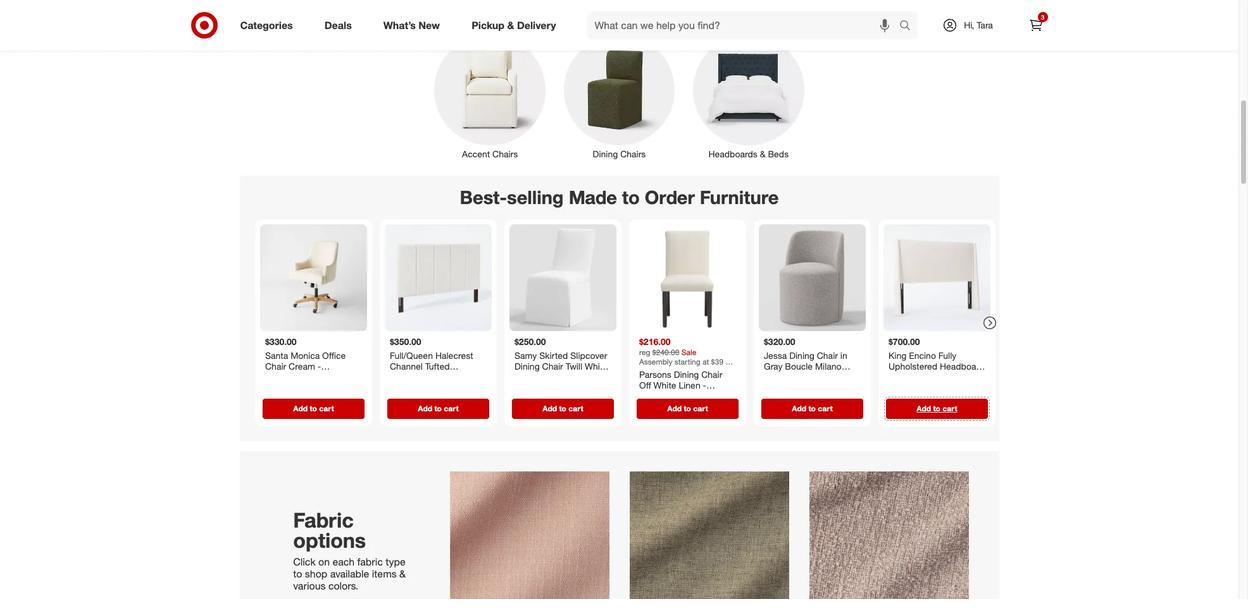 Task type: vqa. For each thing, say whether or not it's contained in the screenshot.
Hisense 55&#34; Class A6 Series 4K UHD Smart Google TV - 55A6H4 -Special Purchase image
no



Task type: describe. For each thing, give the bounding box(es) containing it.
what's
[[383, 19, 416, 31]]

in
[[840, 350, 847, 361]]

jessa
[[764, 350, 787, 361]]

cart for jessa dining chair in gray boucle milano elephant - threshold™
[[818, 404, 832, 413]]

accent chairs
[[462, 149, 518, 160]]

selling
[[507, 186, 564, 209]]

mcgee
[[312, 383, 341, 394]]

pickup & delivery link
[[461, 11, 572, 39]]

categories
[[240, 19, 293, 31]]

dining inside $320.00 jessa dining chair in gray boucle milano elephant - threshold™
[[789, 350, 814, 361]]

fabric options click on each fabric type to shop available items & various colors.
[[293, 508, 406, 593]]

search button
[[893, 11, 924, 42]]

2 add from the left
[[418, 404, 432, 413]]

deals link
[[314, 11, 368, 39]]

available
[[330, 569, 369, 581]]

$250.00
[[514, 336, 546, 347]]

monica
[[290, 350, 319, 361]]

options
[[293, 529, 366, 554]]

$320.00
[[764, 336, 795, 347]]

6 add from the left
[[916, 404, 931, 413]]

6 add to cart from the left
[[916, 404, 957, 413]]

- inside the parsons dining chair off white linen - skyline furniture
[[703, 380, 706, 391]]

santa monica office chair cream - threshold™ designed with studio mcgee image
[[260, 224, 367, 331]]

6 cart from the left
[[942, 404, 957, 413]]

accent chairs link
[[425, 32, 555, 161]]

dining chairs link
[[555, 32, 684, 161]]

chair inside $320.00 jessa dining chair in gray boucle milano elephant - threshold™
[[817, 350, 838, 361]]

made
[[569, 186, 617, 209]]

what's new link
[[373, 11, 456, 39]]

beds
[[768, 149, 789, 160]]

add for samy skirted slipcover dining chair twill white - threshold™
[[542, 404, 557, 413]]

boucle
[[785, 361, 812, 372]]

add to cart for parsons dining chair off white linen - skyline furniture
[[667, 404, 708, 413]]

full/queen halecrest channel tufted headboard cream - threshold™ designed with studio mcgee image
[[384, 224, 491, 331]]

0 vertical spatial furniture
[[700, 186, 779, 209]]

to for jessa dining chair in gray boucle milano elephant - threshold™ image at right
[[808, 404, 815, 413]]

$330.00 santa monica office chair cream - threshold™ designed with studio mcgee
[[265, 336, 348, 394]]

dining up made
[[593, 149, 618, 160]]

headboards & beds
[[708, 149, 789, 160]]

gray
[[764, 361, 782, 372]]

add to cart for santa monica office chair cream - threshold™ designed with studio mcgee
[[293, 404, 334, 413]]

elephant
[[764, 372, 798, 383]]

- inside "$250.00 samy skirted slipcover dining chair twill white - threshold™"
[[514, 372, 518, 383]]

hi, tara
[[964, 20, 993, 30]]

$216.00 reg $240.00 sale
[[639, 336, 696, 357]]

shop
[[305, 569, 327, 581]]

& inside fabric options click on each fabric type to shop available items & various colors.
[[399, 569, 406, 581]]

accent
[[462, 149, 490, 160]]

$216.00
[[639, 336, 670, 347]]

add to cart button for samy skirted slipcover dining chair twill white - threshold™
[[512, 399, 614, 419]]

cart for parsons dining chair off white linen - skyline furniture
[[693, 404, 708, 413]]

reg
[[639, 348, 650, 357]]

dining inside "$250.00 samy skirted slipcover dining chair twill white - threshold™"
[[514, 361, 539, 372]]

chair inside the parsons dining chair off white linen - skyline furniture
[[701, 369, 722, 380]]

cart for santa monica office chair cream - threshold™ designed with studio mcgee
[[319, 404, 334, 413]]

click
[[293, 556, 316, 569]]

add to cart for jessa dining chair in gray boucle milano elephant - threshold™
[[792, 404, 832, 413]]

to for santa monica office chair cream - threshold™ designed with studio mcgee image
[[309, 404, 317, 413]]

add to cart button for santa monica office chair cream - threshold™ designed with studio mcgee
[[262, 399, 364, 419]]

2 add to cart from the left
[[418, 404, 458, 413]]

fabric
[[357, 556, 383, 569]]

twill
[[565, 361, 582, 372]]

sale
[[681, 348, 696, 357]]

colors.
[[328, 581, 358, 593]]

pickup
[[472, 19, 504, 31]]

- inside the $330.00 santa monica office chair cream - threshold™ designed with studio mcgee
[[317, 361, 321, 372]]

$350.00
[[390, 336, 421, 347]]

& for headboards
[[760, 149, 765, 160]]

king encino fully upholstered headboard cream linen - threshold™ designed with studio mcgee image
[[883, 224, 990, 331]]

$700.00
[[888, 336, 920, 347]]

milano
[[815, 361, 841, 372]]

to for 'samy skirted slipcover dining chair twill white - threshold™' image
[[559, 404, 566, 413]]

with
[[265, 383, 281, 394]]

add for jessa dining chair in gray boucle milano elephant - threshold™
[[792, 404, 806, 413]]

What can we help you find? suggestions appear below search field
[[587, 11, 902, 39]]

headboards
[[708, 149, 757, 160]]

white inside the parsons dining chair off white linen - skyline furniture
[[653, 380, 676, 391]]

each
[[333, 556, 355, 569]]



Task type: locate. For each thing, give the bounding box(es) containing it.
1 add from the left
[[293, 404, 307, 413]]

2 vertical spatial &
[[399, 569, 406, 581]]

samy
[[514, 350, 537, 361]]

add for santa monica office chair cream - threshold™ designed with studio mcgee
[[293, 404, 307, 413]]

dining down samy
[[514, 361, 539, 372]]

3 threshold™ from the left
[[807, 372, 851, 383]]

office
[[322, 350, 345, 361]]

furniture down 'headboards'
[[700, 186, 779, 209]]

5 add from the left
[[792, 404, 806, 413]]

$320.00 jessa dining chair in gray boucle milano elephant - threshold™
[[764, 336, 851, 383]]

santa
[[265, 350, 288, 361]]

delivery
[[517, 19, 556, 31]]

0 horizontal spatial white
[[584, 361, 607, 372]]

to for full/queen halecrest channel tufted headboard cream - threshold™ designed with studio mcgee image on the left of the page
[[434, 404, 441, 413]]

add to cart button
[[262, 399, 364, 419], [387, 399, 489, 419], [512, 399, 614, 419], [636, 399, 738, 419], [761, 399, 863, 419], [886, 399, 988, 419]]

dining up 'boucle'
[[789, 350, 814, 361]]

threshold™ down skirted
[[520, 372, 564, 383]]

1 horizontal spatial white
[[653, 380, 676, 391]]

categories link
[[229, 11, 309, 39]]

0 horizontal spatial threshold™
[[265, 372, 309, 383]]

1 add to cart button from the left
[[262, 399, 364, 419]]

3 cart from the left
[[568, 404, 583, 413]]

type
[[386, 556, 406, 569]]

add to cart button for parsons dining chair off white linen - skyline furniture
[[636, 399, 738, 419]]

chair inside the $330.00 santa monica office chair cream - threshold™ designed with studio mcgee
[[265, 361, 286, 372]]

dining
[[593, 149, 618, 160], [789, 350, 814, 361], [514, 361, 539, 372], [673, 369, 699, 380]]

threshold™ inside the $330.00 santa monica office chair cream - threshold™ designed with studio mcgee
[[265, 372, 309, 383]]

5 add to cart from the left
[[792, 404, 832, 413]]

$330.00
[[265, 336, 296, 347]]

chairs right accent
[[492, 149, 518, 160]]

carousel region
[[240, 176, 999, 452]]

1 add to cart from the left
[[293, 404, 334, 413]]

- up "designed"
[[317, 361, 321, 372]]

various
[[293, 581, 326, 593]]

cart
[[319, 404, 334, 413], [443, 404, 458, 413], [568, 404, 583, 413], [693, 404, 708, 413], [818, 404, 832, 413], [942, 404, 957, 413]]

dining chairs
[[593, 149, 646, 160]]

5 add to cart button from the left
[[761, 399, 863, 419]]

3 add to cart from the left
[[542, 404, 583, 413]]

jessa dining chair in gray boucle milano elephant - threshold™ image
[[758, 224, 865, 331]]

linen
[[678, 380, 700, 391]]

chairs
[[492, 149, 518, 160], [620, 149, 646, 160]]

threshold™ up studio
[[265, 372, 309, 383]]

add
[[293, 404, 307, 413], [418, 404, 432, 413], [542, 404, 557, 413], [667, 404, 681, 413], [792, 404, 806, 413], [916, 404, 931, 413]]

headboards & beds link
[[684, 32, 813, 161]]

1 horizontal spatial &
[[507, 19, 514, 31]]

furniture
[[700, 186, 779, 209], [670, 391, 705, 402]]

chair
[[817, 350, 838, 361], [265, 361, 286, 372], [542, 361, 563, 372], [701, 369, 722, 380]]

cream
[[288, 361, 315, 372]]

cart for samy skirted slipcover dining chair twill white - threshold™
[[568, 404, 583, 413]]

chairs up best-selling made to order furniture
[[620, 149, 646, 160]]

furniture inside the parsons dining chair off white linen - skyline furniture
[[670, 391, 705, 402]]

search
[[893, 20, 924, 33]]

white down slipcover
[[584, 361, 607, 372]]

to for parsons dining chair off white linen - skyline furniture image
[[683, 404, 691, 413]]

designed
[[311, 372, 348, 383]]

slipcover
[[570, 350, 607, 361]]

dining up linen
[[673, 369, 699, 380]]

white
[[584, 361, 607, 372], [653, 380, 676, 391]]

chairs for dining chairs
[[620, 149, 646, 160]]

add to cart button for jessa dining chair in gray boucle milano elephant - threshold™
[[761, 399, 863, 419]]

3 add to cart button from the left
[[512, 399, 614, 419]]

hi,
[[964, 20, 974, 30]]

1 chairs from the left
[[492, 149, 518, 160]]

1 vertical spatial &
[[760, 149, 765, 160]]

- right linen
[[703, 380, 706, 391]]

white inside "$250.00 samy skirted slipcover dining chair twill white - threshold™"
[[584, 361, 607, 372]]

skyline
[[639, 391, 667, 402]]

5 cart from the left
[[818, 404, 832, 413]]

add to cart for samy skirted slipcover dining chair twill white - threshold™
[[542, 404, 583, 413]]

6 add to cart button from the left
[[886, 399, 988, 419]]

parsons
[[639, 369, 671, 380]]

what's new
[[383, 19, 440, 31]]

add to cart
[[293, 404, 334, 413], [418, 404, 458, 413], [542, 404, 583, 413], [667, 404, 708, 413], [792, 404, 832, 413], [916, 404, 957, 413]]

samy skirted slipcover dining chair twill white - threshold™ image
[[509, 224, 616, 331]]

off
[[639, 380, 651, 391]]

new
[[419, 19, 440, 31]]

1 horizontal spatial threshold™
[[520, 372, 564, 383]]

studio
[[284, 383, 309, 394]]

to for king encino fully upholstered headboard cream linen - threshold™ designed with studio mcgee image
[[933, 404, 940, 413]]

1 vertical spatial white
[[653, 380, 676, 391]]

4 add to cart from the left
[[667, 404, 708, 413]]

tara
[[977, 20, 993, 30]]

2 add to cart button from the left
[[387, 399, 489, 419]]

- down 'boucle'
[[801, 372, 804, 383]]

3 add from the left
[[542, 404, 557, 413]]

4 add to cart button from the left
[[636, 399, 738, 419]]

best-selling made to order furniture
[[460, 186, 779, 209]]

threshold™
[[265, 372, 309, 383], [520, 372, 564, 383], [807, 372, 851, 383]]

&
[[507, 19, 514, 31], [760, 149, 765, 160], [399, 569, 406, 581]]

& for pickup
[[507, 19, 514, 31]]

pickup & delivery
[[472, 19, 556, 31]]

4 cart from the left
[[693, 404, 708, 413]]

fabric
[[293, 508, 354, 533]]

1 threshold™ from the left
[[265, 372, 309, 383]]

3 link
[[1022, 11, 1050, 39]]

1 vertical spatial furniture
[[670, 391, 705, 402]]

add for parsons dining chair off white linen - skyline furniture
[[667, 404, 681, 413]]

& right pickup
[[507, 19, 514, 31]]

0 horizontal spatial chairs
[[492, 149, 518, 160]]

$240.00
[[652, 348, 679, 357]]

dining inside the parsons dining chair off white linen - skyline furniture
[[673, 369, 699, 380]]

to inside fabric options click on each fabric type to shop available items & various colors.
[[293, 569, 302, 581]]

1 cart from the left
[[319, 404, 334, 413]]

best-
[[460, 186, 507, 209]]

white down parsons
[[653, 380, 676, 391]]

& left beds
[[760, 149, 765, 160]]

to
[[622, 186, 640, 209], [309, 404, 317, 413], [434, 404, 441, 413], [559, 404, 566, 413], [683, 404, 691, 413], [808, 404, 815, 413], [933, 404, 940, 413], [293, 569, 302, 581]]

$700.00 link
[[883, 224, 990, 396]]

chair inside "$250.00 samy skirted slipcover dining chair twill white - threshold™"
[[542, 361, 563, 372]]

threshold™ down milano
[[807, 372, 851, 383]]

threshold™ inside $320.00 jessa dining chair in gray boucle milano elephant - threshold™
[[807, 372, 851, 383]]

deals
[[324, 19, 352, 31]]

2 horizontal spatial threshold™
[[807, 372, 851, 383]]

on
[[318, 556, 330, 569]]

3
[[1041, 13, 1044, 21]]

-
[[317, 361, 321, 372], [514, 372, 518, 383], [801, 372, 804, 383], [703, 380, 706, 391]]

parsons dining chair off white linen - skyline furniture image
[[634, 224, 741, 331]]

threshold™ inside "$250.00 samy skirted slipcover dining chair twill white - threshold™"
[[520, 372, 564, 383]]

0 vertical spatial &
[[507, 19, 514, 31]]

furniture down linen
[[670, 391, 705, 402]]

- inside $320.00 jessa dining chair in gray boucle milano elephant - threshold™
[[801, 372, 804, 383]]

0 horizontal spatial &
[[399, 569, 406, 581]]

4 add from the left
[[667, 404, 681, 413]]

2 horizontal spatial &
[[760, 149, 765, 160]]

items
[[372, 569, 397, 581]]

2 chairs from the left
[[620, 149, 646, 160]]

$350.00 link
[[384, 224, 491, 396]]

chairs for accent chairs
[[492, 149, 518, 160]]

1 horizontal spatial chairs
[[620, 149, 646, 160]]

- down samy
[[514, 372, 518, 383]]

skirted
[[539, 350, 568, 361]]

2 cart from the left
[[443, 404, 458, 413]]

0 vertical spatial white
[[584, 361, 607, 372]]

& right items
[[399, 569, 406, 581]]

2 threshold™ from the left
[[520, 372, 564, 383]]

order
[[645, 186, 695, 209]]

parsons dining chair off white linen - skyline furniture
[[639, 369, 722, 402]]

$250.00 samy skirted slipcover dining chair twill white - threshold™
[[514, 336, 607, 383]]



